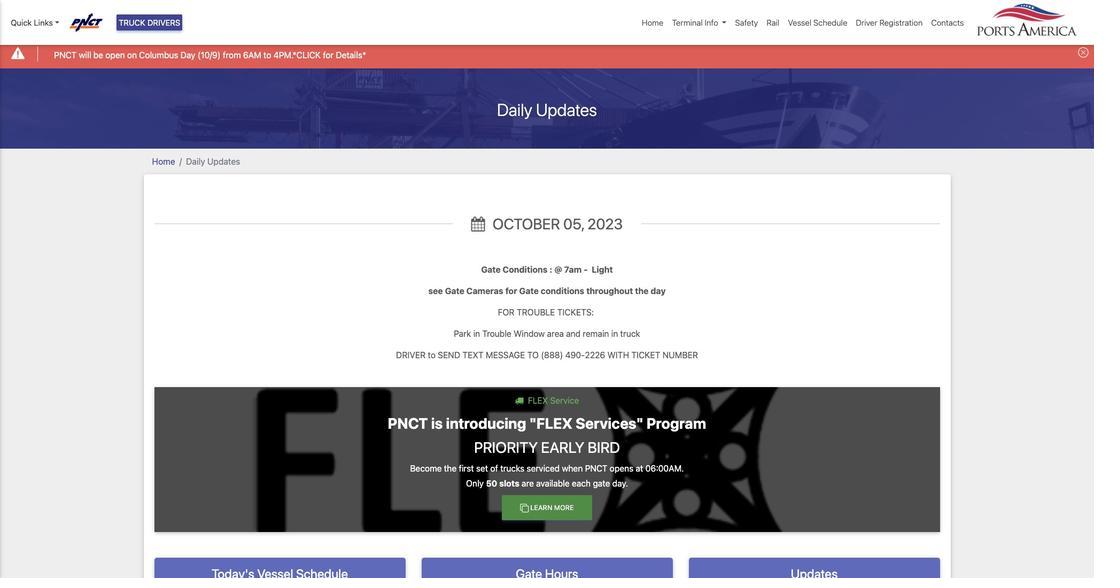 Task type: vqa. For each thing, say whether or not it's contained in the screenshot.
see Gate Cameras for Gate conditions throughout the day
yes



Task type: locate. For each thing, give the bounding box(es) containing it.
tickets:
[[558, 307, 594, 317]]

more
[[555, 504, 574, 512]]

become the first set of trucks serviced when pnct opens at 06:00am. only 50 slots are available each gate day.
[[410, 464, 685, 489]]

2 horizontal spatial gate
[[520, 286, 539, 296]]

pnct inside become the first set of trucks serviced when pnct opens at 06:00am. only 50 slots are available each gate day.
[[586, 464, 608, 474]]

for
[[323, 50, 334, 60], [506, 286, 518, 296]]

2 vertical spatial pnct
[[586, 464, 608, 474]]

in
[[474, 329, 480, 338], [612, 329, 619, 338]]

early
[[542, 438, 585, 456]]

1 vertical spatial daily
[[186, 157, 205, 166]]

truck image
[[515, 396, 524, 405]]

clone image
[[521, 504, 529, 512]]

6am
[[243, 50, 261, 60]]

0 horizontal spatial daily
[[186, 157, 205, 166]]

updates
[[536, 99, 598, 120], [208, 157, 240, 166]]

home inside home link
[[642, 18, 664, 27]]

in left truck
[[612, 329, 619, 338]]

0 horizontal spatial in
[[474, 329, 480, 338]]

490-
[[566, 350, 585, 360]]

when
[[562, 464, 583, 474]]

see
[[429, 286, 443, 296]]

the
[[636, 286, 649, 296], [444, 464, 457, 474]]

flex service
[[526, 396, 580, 405]]

gate right see in the left of the page
[[445, 286, 465, 296]]

pnct left will in the left top of the page
[[54, 50, 77, 60]]

0 vertical spatial home
[[642, 18, 664, 27]]

for left details*
[[323, 50, 334, 60]]

truck
[[621, 329, 641, 338]]

0 vertical spatial home link
[[638, 12, 668, 33]]

on
[[127, 50, 137, 60]]

0 horizontal spatial home
[[152, 157, 175, 166]]

opens
[[610, 464, 634, 474]]

4pm.*click
[[274, 50, 321, 60]]

pnct will be open on columbus day (10/9) from 6am to 4pm.*click for details*
[[54, 50, 367, 60]]

for inside alert
[[323, 50, 334, 60]]

2226
[[585, 350, 606, 360]]

pnct is introducing "flex services" program
[[388, 414, 707, 432]]

1 vertical spatial to
[[428, 350, 436, 360]]

to right 6am
[[264, 50, 271, 60]]

1 horizontal spatial to
[[428, 350, 436, 360]]

gate down "conditions" on the top of page
[[520, 286, 539, 296]]

pnct
[[54, 50, 77, 60], [388, 414, 428, 432], [586, 464, 608, 474]]

0 horizontal spatial pnct
[[54, 50, 77, 60]]

0 horizontal spatial the
[[444, 464, 457, 474]]

1 horizontal spatial for
[[506, 286, 518, 296]]

to
[[528, 350, 539, 360]]

the left first
[[444, 464, 457, 474]]

the left day
[[636, 286, 649, 296]]

driver registration
[[857, 18, 923, 27]]

0 vertical spatial for
[[323, 50, 334, 60]]

cameras
[[467, 286, 504, 296]]

pnct for pnct will be open on columbus day (10/9) from 6am to 4pm.*click for details*
[[54, 50, 77, 60]]

number
[[663, 350, 699, 360]]

gate up cameras
[[482, 265, 501, 274]]

october 05, 2023
[[490, 215, 623, 233]]

0 vertical spatial daily
[[497, 99, 533, 120]]

conditions
[[503, 265, 548, 274]]

safety
[[736, 18, 759, 27]]

details*
[[336, 50, 367, 60]]

conditions
[[541, 286, 585, 296]]

gate
[[482, 265, 501, 274], [445, 286, 465, 296], [520, 286, 539, 296]]

introducing
[[446, 414, 527, 432]]

to
[[264, 50, 271, 60], [428, 350, 436, 360]]

pnct will be open on columbus day (10/9) from 6am to 4pm.*click for details* alert
[[0, 39, 1095, 68]]

1 horizontal spatial in
[[612, 329, 619, 338]]

2 horizontal spatial pnct
[[586, 464, 608, 474]]

0 vertical spatial updates
[[536, 99, 598, 120]]

0 vertical spatial the
[[636, 286, 649, 296]]

1 horizontal spatial the
[[636, 286, 649, 296]]

pnct up gate
[[586, 464, 608, 474]]

send
[[438, 350, 461, 360]]

day
[[181, 50, 196, 60]]

rail
[[767, 18, 780, 27]]

in right park
[[474, 329, 480, 338]]

1 vertical spatial the
[[444, 464, 457, 474]]

to left the send
[[428, 350, 436, 360]]

06:00am.
[[646, 464, 685, 474]]

the inside become the first set of trucks serviced when pnct opens at 06:00am. only 50 slots are available each gate day.
[[444, 464, 457, 474]]

contacts
[[932, 18, 965, 27]]

0 horizontal spatial to
[[264, 50, 271, 60]]

pnct left 'is'
[[388, 414, 428, 432]]

0 vertical spatial daily updates
[[497, 99, 598, 120]]

1 horizontal spatial pnct
[[388, 414, 428, 432]]

"flex
[[530, 414, 573, 432]]

0 horizontal spatial for
[[323, 50, 334, 60]]

1 horizontal spatial home link
[[638, 12, 668, 33]]

vessel schedule
[[789, 18, 848, 27]]

-
[[584, 265, 588, 274]]

1 horizontal spatial daily updates
[[497, 99, 598, 120]]

1 horizontal spatial home
[[642, 18, 664, 27]]

0 horizontal spatial home link
[[152, 157, 175, 166]]

1 vertical spatial pnct
[[388, 414, 428, 432]]

rail link
[[763, 12, 784, 33]]

1 horizontal spatial updates
[[536, 99, 598, 120]]

schedule
[[814, 18, 848, 27]]

for up for
[[506, 286, 518, 296]]

priority
[[474, 438, 538, 456]]

0 vertical spatial to
[[264, 50, 271, 60]]

driver
[[396, 350, 426, 360]]

1 vertical spatial for
[[506, 286, 518, 296]]

october
[[493, 215, 560, 233]]

only
[[466, 479, 484, 489]]

daily
[[497, 99, 533, 120], [186, 157, 205, 166]]

daily updates
[[497, 99, 598, 120], [186, 157, 240, 166]]

home link
[[638, 12, 668, 33], [152, 157, 175, 166]]

1 vertical spatial updates
[[208, 157, 240, 166]]

1 vertical spatial daily updates
[[186, 157, 240, 166]]

truck
[[119, 18, 145, 27]]

home
[[642, 18, 664, 27], [152, 157, 175, 166]]

quick
[[11, 18, 32, 27]]

vessel schedule link
[[784, 12, 852, 33]]

0 vertical spatial pnct
[[54, 50, 77, 60]]

serviced
[[527, 464, 560, 474]]

be
[[93, 50, 103, 60]]

pnct inside alert
[[54, 50, 77, 60]]

safety link
[[731, 12, 763, 33]]

day
[[651, 286, 666, 296]]



Task type: describe. For each thing, give the bounding box(es) containing it.
from
[[223, 50, 241, 60]]

0 horizontal spatial daily updates
[[186, 157, 240, 166]]

2023
[[588, 215, 623, 233]]

park in trouble window area and remain in truck
[[454, 329, 641, 338]]

at
[[636, 464, 644, 474]]

of
[[491, 464, 499, 474]]

05,
[[564, 215, 585, 233]]

remain
[[583, 329, 610, 338]]

1 vertical spatial home
[[152, 157, 175, 166]]

for
[[498, 307, 515, 317]]

to inside alert
[[264, 50, 271, 60]]

priority early bird
[[474, 438, 621, 456]]

calendar image
[[471, 217, 485, 232]]

1 horizontal spatial gate
[[482, 265, 501, 274]]

columbus
[[139, 50, 178, 60]]

(888)
[[541, 350, 564, 360]]

contacts link
[[928, 12, 969, 33]]

links
[[34, 18, 53, 27]]

first
[[459, 464, 474, 474]]

pnct will be open on columbus day (10/9) from 6am to 4pm.*click for details* link
[[54, 48, 367, 61]]

window
[[514, 329, 545, 338]]

truck drivers
[[119, 18, 180, 27]]

terminal info link
[[668, 12, 731, 33]]

trucks
[[501, 464, 525, 474]]

pnct for pnct is introducing "flex services" program
[[388, 414, 428, 432]]

day.
[[613, 479, 629, 489]]

will
[[79, 50, 91, 60]]

become
[[410, 464, 442, 474]]

trouble
[[517, 307, 556, 317]]

0 horizontal spatial gate
[[445, 286, 465, 296]]

quick links
[[11, 18, 53, 27]]

drivers
[[148, 18, 180, 27]]

light
[[592, 265, 613, 274]]

trouble
[[483, 329, 512, 338]]

learn
[[531, 504, 553, 512]]

quick links link
[[11, 17, 59, 29]]

:
[[550, 265, 553, 274]]

each
[[572, 479, 591, 489]]

close image
[[1079, 47, 1090, 58]]

7am
[[565, 265, 582, 274]]

is
[[431, 414, 443, 432]]

registration
[[880, 18, 923, 27]]

throughout
[[587, 286, 634, 296]]

1 vertical spatial home link
[[152, 157, 175, 166]]

text
[[463, 350, 484, 360]]

gate conditions : @ 7am -  light
[[482, 265, 613, 274]]

driver registration link
[[852, 12, 928, 33]]

see gate cameras for gate conditions throughout the day
[[429, 286, 666, 296]]

truck drivers link
[[117, 14, 183, 31]]

message
[[486, 350, 525, 360]]

driver
[[857, 18, 878, 27]]

info
[[705, 18, 719, 27]]

2 in from the left
[[612, 329, 619, 338]]

learn more
[[531, 504, 574, 512]]

flex
[[528, 396, 548, 405]]

terminal info
[[673, 18, 719, 27]]

50
[[486, 479, 498, 489]]

with
[[608, 350, 630, 360]]

driver to send text message to (888) 490-2226 with ticket number
[[396, 350, 699, 360]]

slots
[[500, 479, 520, 489]]

ticket
[[632, 350, 661, 360]]

learn more link
[[502, 496, 593, 520]]

bird
[[588, 438, 621, 456]]

area
[[547, 329, 564, 338]]

@
[[555, 265, 563, 274]]

for trouble tickets:
[[496, 307, 599, 317]]

are
[[522, 479, 534, 489]]

vessel
[[789, 18, 812, 27]]

1 horizontal spatial daily
[[497, 99, 533, 120]]

0 horizontal spatial updates
[[208, 157, 240, 166]]

services"
[[576, 414, 644, 432]]

gate
[[593, 479, 611, 489]]

(10/9)
[[198, 50, 221, 60]]

service
[[551, 396, 580, 405]]

program
[[647, 414, 707, 432]]

1 in from the left
[[474, 329, 480, 338]]

available
[[537, 479, 570, 489]]

terminal
[[673, 18, 703, 27]]



